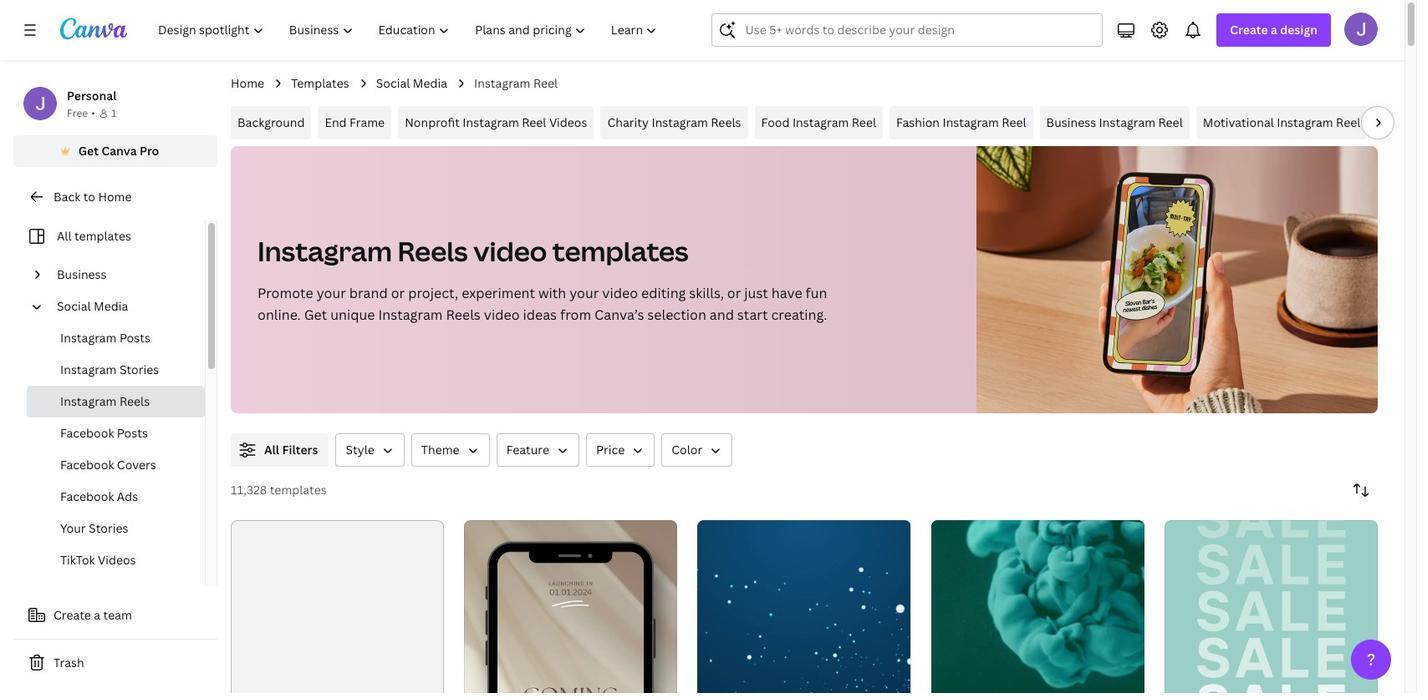 Task type: locate. For each thing, give the bounding box(es) containing it.
0 vertical spatial media
[[413, 75, 447, 91]]

1 horizontal spatial social media link
[[376, 74, 447, 93]]

social up instagram posts
[[57, 298, 91, 314]]

templates down filters in the bottom of the page
[[270, 482, 327, 498]]

0 vertical spatial facebook
[[60, 426, 114, 441]]

a left design
[[1271, 22, 1277, 38]]

all left filters in the bottom of the page
[[264, 442, 279, 458]]

stories down instagram posts link
[[119, 362, 159, 378]]

videos down your stories link
[[98, 553, 136, 568]]

nonprofit instagram reel videos link
[[398, 106, 594, 140]]

0 horizontal spatial get
[[78, 143, 99, 159]]

background link
[[231, 106, 311, 140]]

Sort by button
[[1344, 474, 1378, 507]]

1 vertical spatial media
[[94, 298, 128, 314]]

1 vertical spatial social
[[57, 298, 91, 314]]

a left "team"
[[94, 608, 100, 624]]

media up nonprofit
[[413, 75, 447, 91]]

business for business
[[57, 267, 107, 283]]

selection
[[647, 306, 706, 324]]

facebook for facebook ads
[[60, 489, 114, 505]]

instagram reels
[[60, 394, 150, 410]]

create a team
[[54, 608, 132, 624]]

0 horizontal spatial create
[[54, 608, 91, 624]]

create for create a team
[[54, 608, 91, 624]]

top level navigation element
[[147, 13, 672, 47]]

1 vertical spatial video
[[602, 284, 638, 303]]

free
[[67, 106, 88, 120]]

black b link
[[1374, 106, 1417, 140]]

create left "team"
[[54, 608, 91, 624]]

instagram
[[474, 75, 530, 91], [463, 115, 519, 130], [652, 115, 708, 130], [792, 115, 849, 130], [943, 115, 999, 130], [1099, 115, 1155, 130], [1277, 115, 1333, 130], [257, 233, 392, 269], [378, 306, 443, 324], [60, 330, 117, 346], [60, 362, 117, 378], [60, 394, 117, 410]]

0 vertical spatial a
[[1271, 22, 1277, 38]]

feature
[[506, 442, 549, 458]]

facebook posts link
[[27, 418, 205, 450]]

0 vertical spatial video
[[473, 233, 547, 269]]

0 horizontal spatial social
[[57, 298, 91, 314]]

1 horizontal spatial all
[[264, 442, 279, 458]]

1 horizontal spatial business
[[1046, 115, 1096, 130]]

your
[[60, 521, 86, 537]]

social media
[[376, 75, 447, 91], [57, 298, 128, 314]]

your up from on the top of page
[[569, 284, 599, 303]]

get canva pro
[[78, 143, 159, 159]]

1 horizontal spatial your
[[569, 284, 599, 303]]

videos left charity
[[549, 115, 587, 130]]

facebook covers
[[60, 457, 156, 473]]

0 horizontal spatial or
[[391, 284, 405, 303]]

food instagram reel
[[761, 115, 876, 130]]

0 vertical spatial get
[[78, 143, 99, 159]]

your
[[317, 284, 346, 303], [569, 284, 599, 303]]

posts up instagram stories link
[[119, 330, 150, 346]]

social media link
[[376, 74, 447, 93], [50, 291, 195, 323]]

1 horizontal spatial get
[[304, 306, 327, 324]]

trash
[[54, 655, 84, 671]]

1 your from the left
[[317, 284, 346, 303]]

color
[[672, 442, 703, 458]]

feature button
[[496, 434, 579, 467]]

video up canva's
[[602, 284, 638, 303]]

stories
[[119, 362, 159, 378], [89, 521, 128, 537]]

0 horizontal spatial templates
[[74, 228, 131, 244]]

11,328
[[231, 482, 267, 498]]

1 horizontal spatial templates
[[270, 482, 327, 498]]

personal
[[67, 88, 117, 104]]

1 horizontal spatial social
[[376, 75, 410, 91]]

a inside create a team button
[[94, 608, 100, 624]]

facebook up facebook ads
[[60, 457, 114, 473]]

1 facebook from the top
[[60, 426, 114, 441]]

your up "unique"
[[317, 284, 346, 303]]

reels inside promote your brand or project, experiment with your video editing skills, or just have fun online. get unique instagram reels video ideas from canva's selection and start creating.
[[446, 306, 481, 324]]

home
[[231, 75, 264, 91], [98, 189, 132, 205]]

all
[[57, 228, 71, 244], [264, 442, 279, 458]]

2 vertical spatial facebook
[[60, 489, 114, 505]]

instagram inside 'link'
[[943, 115, 999, 130]]

covers
[[117, 457, 156, 473]]

black b
[[1381, 115, 1417, 130]]

style
[[346, 442, 374, 458]]

reels
[[711, 115, 741, 130], [397, 233, 468, 269], [446, 306, 481, 324], [119, 394, 150, 410]]

3 facebook from the top
[[60, 489, 114, 505]]

reels down project,
[[446, 306, 481, 324]]

home up background
[[231, 75, 264, 91]]

posts up covers on the left bottom
[[117, 426, 148, 441]]

create inside dropdown button
[[1230, 22, 1268, 38]]

home right "to"
[[98, 189, 132, 205]]

1 vertical spatial create
[[54, 608, 91, 624]]

create for create a design
[[1230, 22, 1268, 38]]

all inside button
[[264, 442, 279, 458]]

templates
[[74, 228, 131, 244], [552, 233, 689, 269], [270, 482, 327, 498]]

social up frame
[[376, 75, 410, 91]]

1 vertical spatial videos
[[98, 553, 136, 568]]

1 vertical spatial facebook
[[60, 457, 114, 473]]

11,328 templates
[[231, 482, 327, 498]]

end
[[325, 115, 347, 130]]

0 vertical spatial social
[[376, 75, 410, 91]]

end frame
[[325, 115, 385, 130]]

a inside create a design dropdown button
[[1271, 22, 1277, 38]]

Search search field
[[745, 14, 1092, 46]]

get left canva
[[78, 143, 99, 159]]

just
[[744, 284, 768, 303]]

None search field
[[712, 13, 1103, 47]]

1 vertical spatial a
[[94, 608, 100, 624]]

a
[[1271, 22, 1277, 38], [94, 608, 100, 624]]

social media up instagram posts
[[57, 298, 128, 314]]

1 vertical spatial social media
[[57, 298, 128, 314]]

1 horizontal spatial home
[[231, 75, 264, 91]]

social media link up nonprofit
[[376, 74, 447, 93]]

unique
[[330, 306, 375, 324]]

project,
[[408, 284, 458, 303]]

business instagram reel
[[1046, 115, 1183, 130]]

1 horizontal spatial videos
[[549, 115, 587, 130]]

your stories link
[[27, 513, 205, 545]]

price
[[596, 442, 625, 458]]

get inside button
[[78, 143, 99, 159]]

create left design
[[1230, 22, 1268, 38]]

reel for nonprofit instagram reel videos
[[522, 115, 546, 130]]

videos inside tiktok videos link
[[98, 553, 136, 568]]

to
[[83, 189, 95, 205]]

0 horizontal spatial home
[[98, 189, 132, 205]]

create
[[1230, 22, 1268, 38], [54, 608, 91, 624]]

templates for 11,328 templates
[[270, 482, 327, 498]]

1 vertical spatial get
[[304, 306, 327, 324]]

trash link
[[13, 647, 217, 680]]

price button
[[586, 434, 655, 467]]

fashion instagram reel
[[896, 115, 1026, 130]]

0 vertical spatial stories
[[119, 362, 159, 378]]

reels up project,
[[397, 233, 468, 269]]

templates down 'back to home'
[[74, 228, 131, 244]]

2 your from the left
[[569, 284, 599, 303]]

fun
[[806, 284, 827, 303]]

videos inside "nonprofit instagram reel videos" link
[[549, 115, 587, 130]]

facebook covers link
[[27, 450, 205, 482]]

reel
[[533, 75, 558, 91], [522, 115, 546, 130], [852, 115, 876, 130], [1002, 115, 1026, 130], [1158, 115, 1183, 130], [1336, 115, 1360, 130]]

get right online.
[[304, 306, 327, 324]]

media up instagram posts
[[94, 298, 128, 314]]

fashion
[[896, 115, 940, 130]]

templates up "editing" at the top of page
[[552, 233, 689, 269]]

0 horizontal spatial your
[[317, 284, 346, 303]]

1
[[111, 106, 116, 120]]

instagram inside promote your brand or project, experiment with your video editing skills, or just have fun online. get unique instagram reels video ideas from canva's selection and start creating.
[[378, 306, 443, 324]]

social media link up instagram posts
[[50, 291, 195, 323]]

business link
[[50, 259, 195, 291]]

1 vertical spatial stories
[[89, 521, 128, 537]]

or left the just
[[727, 284, 741, 303]]

facebook for facebook posts
[[60, 426, 114, 441]]

facebook down instagram reels at the left bottom
[[60, 426, 114, 441]]

video down the experiment
[[484, 306, 520, 324]]

tiktok videos
[[60, 553, 136, 568]]

all down back
[[57, 228, 71, 244]]

create inside button
[[54, 608, 91, 624]]

social media up nonprofit
[[376, 75, 447, 91]]

facebook for facebook covers
[[60, 457, 114, 473]]

1 horizontal spatial social media
[[376, 75, 447, 91]]

0 vertical spatial business
[[1046, 115, 1096, 130]]

stories down facebook ads link
[[89, 521, 128, 537]]

instagram stories
[[60, 362, 159, 378]]

0 vertical spatial posts
[[119, 330, 150, 346]]

or right brand
[[391, 284, 405, 303]]

video up the experiment
[[473, 233, 547, 269]]

experiment
[[462, 284, 535, 303]]

1 horizontal spatial create
[[1230, 22, 1268, 38]]

motivational instagram reel
[[1203, 115, 1360, 130]]

0 vertical spatial create
[[1230, 22, 1268, 38]]

1 vertical spatial all
[[264, 442, 279, 458]]

1 horizontal spatial media
[[413, 75, 447, 91]]

0 horizontal spatial all
[[57, 228, 71, 244]]

1 horizontal spatial or
[[727, 284, 741, 303]]

1 vertical spatial social media link
[[50, 291, 195, 323]]

theme
[[421, 442, 459, 458]]

1 vertical spatial business
[[57, 267, 107, 283]]

reel inside 'link'
[[1002, 115, 1026, 130]]

facebook up your stories
[[60, 489, 114, 505]]

get inside promote your brand or project, experiment with your video editing skills, or just have fun online. get unique instagram reels video ideas from canva's selection and start creating.
[[304, 306, 327, 324]]

2 facebook from the top
[[60, 457, 114, 473]]

reel for food instagram reel
[[852, 115, 876, 130]]

0 vertical spatial videos
[[549, 115, 587, 130]]

1 vertical spatial home
[[98, 189, 132, 205]]

0 vertical spatial social media link
[[376, 74, 447, 93]]

1 vertical spatial posts
[[117, 426, 148, 441]]

1 horizontal spatial a
[[1271, 22, 1277, 38]]

0 vertical spatial all
[[57, 228, 71, 244]]

0 horizontal spatial business
[[57, 267, 107, 283]]

promote
[[257, 284, 313, 303]]

2 horizontal spatial templates
[[552, 233, 689, 269]]

media
[[413, 75, 447, 91], [94, 298, 128, 314]]

background
[[237, 115, 305, 130]]

or
[[391, 284, 405, 303], [727, 284, 741, 303]]

0 horizontal spatial videos
[[98, 553, 136, 568]]

start
[[737, 306, 768, 324]]

instagram posts
[[60, 330, 150, 346]]

back to home link
[[13, 181, 217, 214]]

charity instagram reels
[[607, 115, 741, 130]]

0 horizontal spatial a
[[94, 608, 100, 624]]

a for design
[[1271, 22, 1277, 38]]

videos
[[549, 115, 587, 130], [98, 553, 136, 568]]

facebook ads link
[[27, 482, 205, 513]]

posts
[[119, 330, 150, 346], [117, 426, 148, 441]]



Task type: describe. For each thing, give the bounding box(es) containing it.
0 vertical spatial home
[[231, 75, 264, 91]]

create a design
[[1230, 22, 1318, 38]]

your stories
[[60, 521, 128, 537]]

b
[[1414, 115, 1417, 130]]

create a blank instagram reel element
[[231, 521, 444, 694]]

templates for all templates
[[74, 228, 131, 244]]

motivational instagram reel link
[[1196, 106, 1367, 140]]

style button
[[336, 434, 404, 467]]

ads
[[117, 489, 138, 505]]

all for all templates
[[57, 228, 71, 244]]

tiktok videos link
[[27, 545, 205, 577]]

team
[[103, 608, 132, 624]]

pro
[[140, 143, 159, 159]]

end frame link
[[318, 106, 391, 140]]

facebook posts
[[60, 426, 148, 441]]

from
[[560, 306, 591, 324]]

stories for your stories
[[89, 521, 128, 537]]

2 or from the left
[[727, 284, 741, 303]]

have
[[771, 284, 802, 303]]

canva
[[101, 143, 137, 159]]

social for social media link to the left
[[57, 298, 91, 314]]

frame
[[349, 115, 385, 130]]

business instagram reel link
[[1040, 106, 1189, 140]]

nonprofit
[[405, 115, 460, 130]]

posts for facebook posts
[[117, 426, 148, 441]]

back
[[54, 189, 80, 205]]

free •
[[67, 106, 95, 120]]

and
[[710, 306, 734, 324]]

facebook ads
[[60, 489, 138, 505]]

creating.
[[771, 306, 827, 324]]

all filters button
[[231, 434, 329, 467]]

nonprofit instagram reel videos
[[405, 115, 587, 130]]

instagram stories link
[[27, 354, 205, 386]]

color button
[[662, 434, 733, 467]]

food instagram reel link
[[755, 106, 883, 140]]

reel for business instagram reel
[[1158, 115, 1183, 130]]

social for top social media link
[[376, 75, 410, 91]]

0 vertical spatial social media
[[376, 75, 447, 91]]

instagram posts link
[[27, 323, 205, 354]]

tiktok
[[60, 553, 95, 568]]

instagram reel
[[474, 75, 558, 91]]

0 horizontal spatial social media
[[57, 298, 128, 314]]

0 horizontal spatial social media link
[[50, 291, 195, 323]]

theme button
[[411, 434, 490, 467]]

home link
[[231, 74, 264, 93]]

food
[[761, 115, 790, 130]]

create a team button
[[13, 599, 217, 633]]

2 vertical spatial video
[[484, 306, 520, 324]]

0 horizontal spatial media
[[94, 298, 128, 314]]

promote your brand or project, experiment with your video editing skills, or just have fun online. get unique instagram reels video ideas from canva's selection and start creating.
[[257, 284, 827, 324]]

business for business instagram reel
[[1046, 115, 1096, 130]]

brand
[[349, 284, 388, 303]]

ideas
[[523, 306, 557, 324]]

•
[[91, 106, 95, 120]]

editing
[[641, 284, 686, 303]]

a for team
[[94, 608, 100, 624]]

fashion instagram reel link
[[890, 106, 1033, 140]]

create a design button
[[1217, 13, 1331, 47]]

back to home
[[54, 189, 132, 205]]

charity
[[607, 115, 649, 130]]

reel for fashion instagram reel
[[1002, 115, 1026, 130]]

online.
[[257, 306, 301, 324]]

with
[[538, 284, 566, 303]]

motivational
[[1203, 115, 1274, 130]]

black
[[1381, 115, 1411, 130]]

canva's
[[594, 306, 644, 324]]

reels down instagram stories link
[[119, 394, 150, 410]]

filters
[[282, 442, 318, 458]]

1 or from the left
[[391, 284, 405, 303]]

all templates
[[57, 228, 131, 244]]

charity instagram reels link
[[601, 106, 748, 140]]

reels left food
[[711, 115, 741, 130]]

all templates link
[[23, 221, 195, 252]]

templates
[[291, 75, 349, 91]]

reel for motivational instagram reel
[[1336, 115, 1360, 130]]

instagram reels video templates
[[257, 233, 689, 269]]

stories for instagram stories
[[119, 362, 159, 378]]

all for all filters
[[264, 442, 279, 458]]

templates link
[[291, 74, 349, 93]]

all filters
[[264, 442, 318, 458]]

get canva pro button
[[13, 135, 217, 167]]

jacob simon image
[[1344, 13, 1378, 46]]

design
[[1280, 22, 1318, 38]]

posts for instagram posts
[[119, 330, 150, 346]]



Task type: vqa. For each thing, say whether or not it's contained in the screenshot.
Promote
yes



